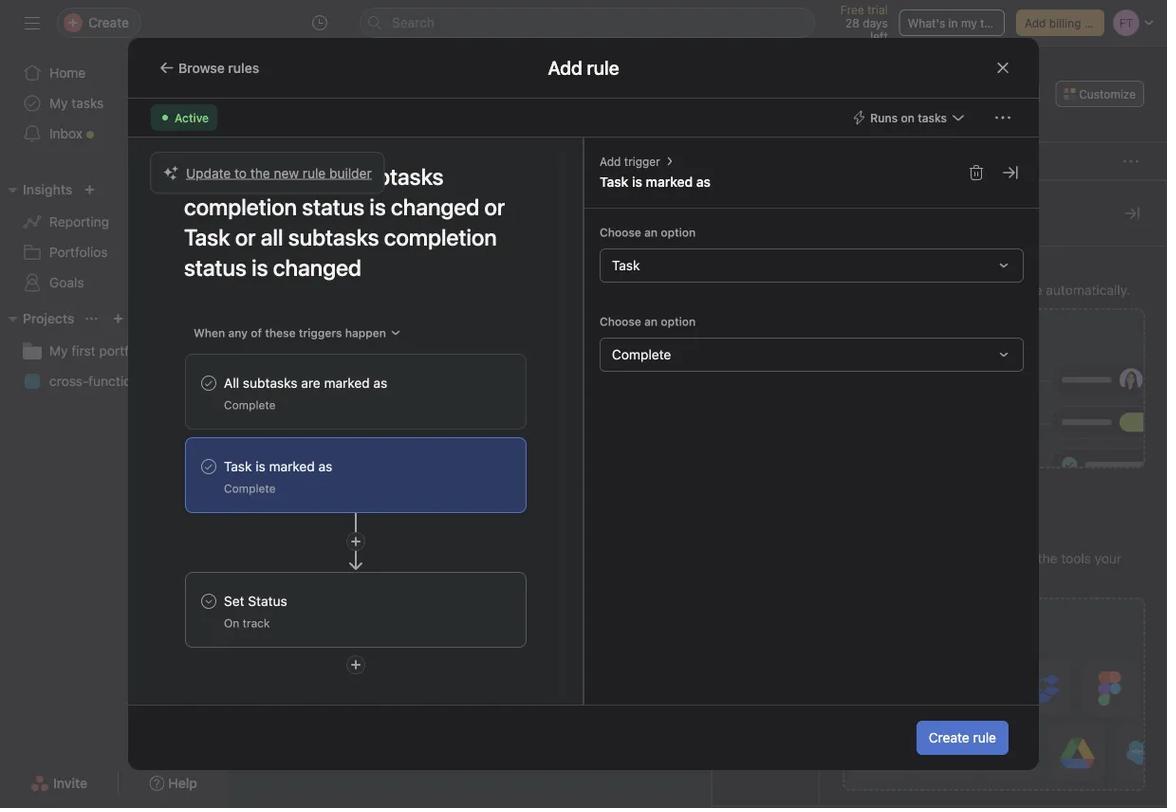 Task type: describe. For each thing, give the bounding box(es) containing it.
rules
[[751, 364, 781, 377]]

0 vertical spatial as
[[697, 174, 711, 190]]

rule right a
[[882, 282, 905, 298]]

2 vertical spatial marked
[[269, 459, 315, 475]]

add left a
[[843, 282, 867, 298]]

build integrated workflows with the tools your team uses the most.
[[843, 551, 1122, 587]]

em
[[947, 87, 964, 101]]

add app button
[[842, 598, 1146, 792]]

workflows
[[943, 551, 1005, 567]]

today –
[[302, 447, 347, 460]]

ft button for draft project brief
[[267, 317, 289, 340]]

add app
[[975, 619, 1036, 637]]

complete button
[[600, 338, 1024, 372]]

1 vertical spatial task
[[392, 498, 419, 513]]

add trigger
[[600, 155, 660, 168]]

builder
[[329, 165, 372, 181]]

with inside build integrated workflows with the tools your team uses the most.
[[1009, 551, 1034, 567]]

1 vertical spatial marked
[[324, 375, 370, 391]]

what's in my trial? button
[[900, 9, 1007, 36]]

share for share timeline with teammates
[[578, 257, 613, 272]]

task inside popup button
[[612, 258, 640, 273]]

complete inside popup button
[[612, 347, 671, 363]]

rule inside the add rule 'button'
[[1008, 330, 1035, 348]]

reporting
[[49, 214, 109, 230]]

cross-
[[49, 373, 88, 389]]

home
[[49, 65, 86, 81]]

0 vertical spatial your
[[948, 282, 975, 298]]

0 horizontal spatial task is marked as
[[224, 459, 332, 475]]

portfolios link
[[11, 237, 216, 268]]

cross-functional project plan
[[49, 373, 226, 389]]

add task image for doing
[[754, 206, 769, 221]]

meeting
[[395, 382, 445, 398]]

insights
[[23, 182, 72, 197]]

runs on tasks
[[871, 111, 947, 124]]

search list box
[[360, 8, 815, 38]]

26
[[658, 322, 672, 335]]

2 fields
[[746, 270, 786, 284]]

complete for all subtasks are marked as
[[224, 399, 276, 412]]

doing
[[539, 205, 580, 223]]

uses
[[877, 572, 906, 587]]

completed image
[[264, 379, 287, 401]]

choose an option for task
[[600, 226, 696, 239]]

left
[[870, 29, 888, 43]]

customize button
[[1056, 81, 1145, 107]]

– for today – oct 26
[[626, 322, 632, 335]]

inbox
[[49, 126, 83, 141]]

a
[[871, 282, 878, 298]]

add up the to do
[[274, 155, 296, 168]]

share button
[[976, 81, 1040, 107]]

rule inside create rule button
[[973, 730, 997, 746]]

my tasks
[[49, 95, 104, 111]]

choose for complete
[[600, 315, 641, 328]]

done
[[1012, 282, 1043, 298]]

my for my first portfolio
[[49, 343, 68, 359]]

when any of these triggers happen button
[[185, 320, 410, 346]]

on
[[224, 617, 239, 630]]

runs on tasks button
[[843, 104, 975, 131]]

automatically.
[[1046, 282, 1131, 298]]

close side pane image
[[1003, 165, 1018, 180]]

add left app
[[975, 619, 1003, 637]]

tasks inside global element
[[71, 95, 104, 111]]

tools
[[1061, 551, 1091, 567]]

get
[[924, 282, 944, 298]]

set
[[224, 594, 244, 609]]

1 vertical spatial as
[[373, 375, 387, 391]]

0 vertical spatial the
[[250, 165, 270, 181]]

20
[[324, 322, 338, 335]]

reporting link
[[11, 207, 216, 237]]

all
[[224, 375, 239, 391]]

active button
[[151, 104, 217, 131]]

add a rule to get your work done automatically.
[[843, 282, 1131, 298]]

browse rules button
[[151, 55, 268, 81]]

dependencies image
[[555, 253, 570, 269]]

create rule
[[929, 730, 997, 746]]

create rule button
[[917, 721, 1009, 755]]

my first portfolio link
[[11, 336, 216, 366]]

free trial 28 days left
[[841, 3, 888, 43]]

choose an option for complete
[[600, 315, 696, 328]]

app
[[1007, 619, 1036, 637]]

goals link
[[11, 268, 216, 298]]

team
[[843, 572, 873, 587]]

add rule
[[976, 330, 1035, 348]]

2 oct from the left
[[635, 322, 655, 335]]

high
[[563, 289, 588, 303]]

draft project brief
[[289, 257, 399, 272]]

search
[[392, 15, 435, 30]]

of
[[251, 326, 262, 340]]

add to starred image
[[598, 73, 613, 88]]

1 vertical spatial is
[[256, 459, 266, 475]]

runs
[[871, 111, 898, 124]]

set status
[[224, 594, 287, 609]]

integrated
[[877, 551, 940, 567]]

0 vertical spatial marked
[[646, 174, 693, 190]]

inbox link
[[11, 119, 216, 149]]

update to the new rule builder button
[[186, 165, 372, 181]]

teammates
[[698, 257, 766, 272]]

trial
[[868, 3, 888, 16]]

on
[[901, 111, 915, 124]]

share timeline with teammates
[[578, 257, 766, 272]]

functional
[[88, 373, 149, 389]]

to do
[[251, 205, 289, 223]]

global element
[[0, 47, 228, 160]]

projects button
[[0, 308, 74, 330]]

update
[[186, 165, 231, 181]]

1 oct from the left
[[302, 322, 321, 335]]

add rule
[[548, 56, 619, 79]]

today – oct 26
[[590, 322, 672, 335]]

my for my tasks
[[49, 95, 68, 111]]

an for complete
[[645, 315, 658, 328]]

0 vertical spatial task
[[299, 155, 321, 168]]

insights button
[[0, 178, 72, 201]]

portfolio
[[99, 343, 151, 359]]

trash item image
[[969, 165, 984, 180]]

trial?
[[980, 16, 1007, 29]]



Task type: vqa. For each thing, say whether or not it's contained in the screenshot.
the bottom the an
yes



Task type: locate. For each thing, give the bounding box(es) containing it.
oct left 26
[[635, 322, 655, 335]]

today down schedule
[[302, 447, 334, 460]]

ft
[[930, 87, 943, 101], [271, 322, 285, 335], [271, 447, 285, 460]]

search button
[[360, 8, 815, 38]]

task right down arrow image
[[392, 498, 419, 513]]

share inside "share" button
[[1000, 87, 1031, 101]]

1 vertical spatial today
[[302, 447, 334, 460]]

1 vertical spatial the
[[1038, 551, 1058, 567]]

2 add task image from the left
[[754, 206, 769, 221]]

my
[[961, 16, 977, 29]]

hide sidebar image
[[25, 15, 40, 30]]

0 horizontal spatial project
[[153, 373, 196, 389]]

with right 'timeline'
[[669, 257, 694, 272]]

marked down trigger
[[646, 174, 693, 190]]

add task
[[274, 155, 321, 168], [363, 498, 419, 513]]

1 horizontal spatial is
[[632, 174, 643, 190]]

active
[[175, 111, 209, 124]]

browse rules
[[178, 60, 259, 75]]

1 horizontal spatial your
[[1095, 551, 1122, 567]]

2 vertical spatial as
[[318, 459, 332, 475]]

choose up 'timeline'
[[600, 226, 641, 239]]

today for today –
[[302, 447, 334, 460]]

as up teammates
[[697, 174, 711, 190]]

status
[[248, 594, 287, 609]]

add task image up done
[[1042, 206, 1057, 221]]

ft for draft project brief
[[271, 322, 285, 335]]

2 choose an option from the top
[[600, 315, 696, 328]]

0 vertical spatial complete
[[612, 347, 671, 363]]

done
[[828, 205, 865, 223]]

1 horizontal spatial with
[[1009, 551, 1034, 567]]

0 vertical spatial with
[[669, 257, 694, 272]]

0 horizontal spatial your
[[948, 282, 975, 298]]

1 horizontal spatial to
[[908, 282, 921, 298]]

1 add task image from the left
[[465, 206, 480, 221]]

info
[[1085, 16, 1105, 29]]

choose an option down 'timeline'
[[600, 315, 696, 328]]

ft button for schedule kickoff meeting
[[267, 442, 289, 465]]

1 horizontal spatial today
[[590, 322, 622, 335]]

with right workflows
[[1009, 551, 1034, 567]]

2 vertical spatial task
[[224, 459, 252, 475]]

draft
[[289, 257, 320, 272]]

my inside my tasks link
[[49, 95, 68, 111]]

1 vertical spatial choose
[[600, 315, 641, 328]]

ft left em
[[930, 87, 943, 101]]

ft button
[[267, 317, 289, 340], [267, 442, 289, 465]]

2 horizontal spatial the
[[1038, 551, 1058, 567]]

the down integrated
[[909, 572, 929, 587]]

create
[[929, 730, 970, 746]]

completed checkbox for draft
[[264, 253, 287, 276]]

triggers
[[299, 326, 342, 340]]

0 vertical spatial choose an option
[[600, 226, 696, 239]]

add task image up teammates
[[754, 206, 769, 221]]

option down the share timeline with teammates
[[661, 315, 696, 328]]

0 horizontal spatial oct
[[302, 322, 321, 335]]

0 vertical spatial ft
[[930, 87, 943, 101]]

0 vertical spatial my
[[49, 95, 68, 111]]

today left 26
[[590, 322, 622, 335]]

1 horizontal spatial task is marked as
[[600, 174, 711, 190]]

work
[[979, 282, 1008, 298]]

invite button
[[18, 767, 100, 801]]

rule
[[303, 165, 326, 181], [882, 282, 905, 298], [1008, 330, 1035, 348], [973, 730, 997, 746]]

2 an from the top
[[645, 315, 658, 328]]

add task image left doing
[[465, 206, 480, 221]]

1 my from the top
[[49, 95, 68, 111]]

1 option from the top
[[661, 226, 696, 239]]

0 vertical spatial task
[[600, 174, 629, 190]]

is
[[632, 174, 643, 190], [256, 459, 266, 475]]

ft right of
[[271, 322, 285, 335]]

2 vertical spatial ft
[[271, 447, 285, 460]]

trigger
[[624, 155, 660, 168]]

1 horizontal spatial customize
[[1079, 87, 1136, 101]]

rule right the new
[[303, 165, 326, 181]]

1 vertical spatial ft
[[271, 322, 285, 335]]

new
[[274, 165, 299, 181]]

add billing info
[[1025, 16, 1105, 29]]

add rule button
[[842, 308, 1151, 469]]

2 choose from the top
[[600, 315, 641, 328]]

timeline
[[617, 257, 665, 272]]

None text field
[[308, 64, 562, 98]]

option for task
[[661, 226, 696, 239]]

is down trigger
[[632, 174, 643, 190]]

my tasks link
[[11, 88, 216, 119]]

kickoff
[[350, 382, 391, 398]]

happen
[[345, 326, 386, 340]]

customize down info
[[1079, 87, 1136, 101]]

brief
[[371, 257, 399, 272]]

2 horizontal spatial marked
[[646, 174, 693, 190]]

add task button up the to do
[[251, 148, 330, 175]]

most.
[[933, 572, 967, 587]]

my
[[49, 95, 68, 111], [49, 343, 68, 359]]

1 completed checkbox from the top
[[264, 253, 287, 276]]

tasks down home
[[71, 95, 104, 111]]

0 horizontal spatial customize
[[843, 202, 934, 224]]

as left meeting
[[373, 375, 387, 391]]

insights element
[[0, 173, 228, 302]]

1 vertical spatial task is marked as
[[224, 459, 332, 475]]

0 vertical spatial to
[[234, 165, 247, 181]]

board image
[[262, 69, 285, 92]]

0 horizontal spatial share
[[578, 257, 613, 272]]

2 completed checkbox from the top
[[264, 379, 287, 401]]

– left 24
[[342, 322, 348, 335]]

share for share
[[1000, 87, 1031, 101]]

marked down completed icon
[[269, 459, 315, 475]]

today
[[590, 322, 622, 335], [302, 447, 334, 460]]

0 vertical spatial is
[[632, 174, 643, 190]]

as
[[697, 174, 711, 190], [373, 375, 387, 391], [318, 459, 332, 475]]

0 horizontal spatial is
[[256, 459, 266, 475]]

0 vertical spatial choose
[[600, 226, 641, 239]]

1 horizontal spatial marked
[[324, 375, 370, 391]]

add task left "builder"
[[274, 155, 321, 168]]

2 horizontal spatial as
[[697, 174, 711, 190]]

1 vertical spatial task
[[612, 258, 640, 273]]

invite
[[53, 776, 87, 792]]

add task right down arrow image
[[363, 498, 419, 513]]

2 vertical spatial complete
[[224, 482, 276, 495]]

your inside build integrated workflows with the tools your team uses the most.
[[1095, 551, 1122, 567]]

add another action image
[[350, 660, 362, 671]]

add task image for done
[[1042, 206, 1057, 221]]

1 vertical spatial customize
[[843, 202, 934, 224]]

2 my from the top
[[49, 343, 68, 359]]

fields
[[756, 270, 786, 284]]

1 vertical spatial project
[[153, 373, 196, 389]]

0 vertical spatial option
[[661, 226, 696, 239]]

ft button right of
[[267, 317, 289, 340]]

option for complete
[[661, 315, 696, 328]]

project left plan at the left of the page
[[153, 373, 196, 389]]

choose
[[600, 226, 641, 239], [600, 315, 641, 328]]

add inside 'button'
[[976, 330, 1004, 348]]

ft button left "today –"
[[267, 442, 289, 465]]

the left the tools
[[1038, 551, 1058, 567]]

2 option from the top
[[661, 315, 696, 328]]

my inside my first portfolio link
[[49, 343, 68, 359]]

1 vertical spatial your
[[1095, 551, 1122, 567]]

track
[[243, 617, 270, 630]]

add trigger button
[[600, 153, 660, 170]]

rule right the create
[[973, 730, 997, 746]]

1 vertical spatial my
[[49, 343, 68, 359]]

in
[[949, 16, 958, 29]]

0 horizontal spatial add task image
[[465, 206, 480, 221]]

ft left "today –"
[[271, 447, 285, 460]]

0 vertical spatial today
[[590, 322, 622, 335]]

1 vertical spatial to
[[908, 282, 921, 298]]

1 vertical spatial an
[[645, 315, 658, 328]]

1 vertical spatial add task
[[363, 498, 419, 513]]

share right dependencies image
[[578, 257, 613, 272]]

customize
[[1079, 87, 1136, 101], [843, 202, 934, 224]]

add left trigger
[[600, 155, 621, 168]]

0 vertical spatial an
[[645, 226, 658, 239]]

0 vertical spatial customize
[[1079, 87, 1136, 101]]

task up today – oct 26
[[612, 258, 640, 273]]

what's in my trial?
[[908, 16, 1007, 29]]

the
[[250, 165, 270, 181], [1038, 551, 1058, 567], [909, 572, 929, 587]]

to right update
[[234, 165, 247, 181]]

0 horizontal spatial with
[[669, 257, 694, 272]]

update to the new rule builder
[[186, 165, 372, 181]]

home link
[[11, 58, 216, 88]]

all subtasks are marked as
[[224, 375, 387, 391]]

my first portfolio
[[49, 343, 151, 359]]

2 ft button from the top
[[267, 442, 289, 465]]

1 vertical spatial completed checkbox
[[264, 379, 287, 401]]

oct 20 – 24
[[302, 322, 366, 335]]

subtasks
[[243, 375, 298, 391]]

option up the share timeline with teammates
[[661, 226, 696, 239]]

your right get
[[948, 282, 975, 298]]

marked right 'are'
[[324, 375, 370, 391]]

low
[[274, 289, 296, 303]]

task is marked as down trigger
[[600, 174, 711, 190]]

– for today –
[[337, 447, 344, 460]]

share down close this dialog image
[[1000, 87, 1031, 101]]

– left 26
[[626, 322, 632, 335]]

portfolios
[[49, 244, 108, 260]]

1 horizontal spatial share
[[1000, 87, 1031, 101]]

1 horizontal spatial add task
[[363, 498, 419, 513]]

choose an option up 'timeline'
[[600, 226, 696, 239]]

rule down done
[[1008, 330, 1035, 348]]

completed checkbox left 'are'
[[264, 379, 287, 401]]

task is marked as down completed icon
[[224, 459, 332, 475]]

goals
[[49, 275, 84, 290]]

1 add task button from the top
[[251, 148, 330, 175]]

0 horizontal spatial marked
[[269, 459, 315, 475]]

2 vertical spatial the
[[909, 572, 929, 587]]

close details image
[[1125, 206, 1140, 221]]

add
[[1025, 16, 1046, 29], [274, 155, 296, 168], [600, 155, 621, 168], [843, 282, 867, 298], [976, 330, 1004, 348], [363, 498, 389, 513], [975, 619, 1003, 637]]

build
[[843, 551, 873, 567]]

today – button
[[302, 447, 383, 460]]

to left get
[[908, 282, 921, 298]]

2 add task button from the top
[[251, 489, 516, 523]]

2 horizontal spatial add task image
[[1042, 206, 1057, 221]]

oct left the 20
[[302, 322, 321, 335]]

1 ft button from the top
[[267, 317, 289, 340]]

1 horizontal spatial tasks
[[918, 111, 947, 124]]

1 horizontal spatial project
[[324, 257, 367, 272]]

0 vertical spatial share
[[1000, 87, 1031, 101]]

tasks inside dropdown button
[[918, 111, 947, 124]]

1 vertical spatial option
[[661, 315, 696, 328]]

any
[[228, 326, 248, 340]]

share
[[1000, 87, 1031, 101], [578, 257, 613, 272]]

1 choose from the top
[[600, 226, 641, 239]]

your
[[948, 282, 975, 298], [1095, 551, 1122, 567]]

add task image
[[465, 206, 480, 221], [754, 206, 769, 221], [1042, 206, 1057, 221]]

2
[[746, 270, 753, 284]]

1 horizontal spatial the
[[909, 572, 929, 587]]

schedule kickoff meeting
[[289, 382, 445, 398]]

0 vertical spatial ft button
[[267, 317, 289, 340]]

days
[[863, 16, 888, 29]]

projects
[[23, 311, 74, 326]]

project
[[324, 257, 367, 272], [153, 373, 196, 389]]

an for task
[[645, 226, 658, 239]]

is left "today –"
[[256, 459, 266, 475]]

choose left 26
[[600, 315, 641, 328]]

add task button up add another trigger image
[[251, 489, 516, 523]]

are
[[301, 375, 321, 391]]

projects element
[[0, 302, 228, 401]]

0 horizontal spatial add task
[[274, 155, 321, 168]]

tasks right on
[[918, 111, 947, 124]]

1 vertical spatial choose an option
[[600, 315, 696, 328]]

complete for task is marked as
[[224, 482, 276, 495]]

Add a name for this rule text field
[[172, 155, 527, 289]]

1 vertical spatial ft button
[[267, 442, 289, 465]]

0 horizontal spatial the
[[250, 165, 270, 181]]

0 horizontal spatial task
[[299, 155, 321, 168]]

1 horizontal spatial task
[[392, 498, 419, 513]]

0 vertical spatial completed checkbox
[[264, 253, 287, 276]]

task down the add trigger
[[600, 174, 629, 190]]

1 an from the top
[[645, 226, 658, 239]]

0 vertical spatial task is marked as
[[600, 174, 711, 190]]

your right the tools
[[1095, 551, 1122, 567]]

completed image
[[264, 253, 287, 276]]

0 vertical spatial project
[[324, 257, 367, 272]]

complete
[[612, 347, 671, 363], [224, 399, 276, 412], [224, 482, 276, 495]]

close this dialog image
[[996, 60, 1011, 75]]

1 horizontal spatial as
[[373, 375, 387, 391]]

– down schedule
[[337, 447, 344, 460]]

an up 'timeline'
[[645, 226, 658, 239]]

add down work
[[976, 330, 1004, 348]]

my up "inbox"
[[49, 95, 68, 111]]

1 vertical spatial add task button
[[251, 489, 516, 523]]

to
[[234, 165, 247, 181], [908, 282, 921, 298]]

1 vertical spatial with
[[1009, 551, 1034, 567]]

what's
[[908, 16, 946, 29]]

add another trigger image
[[350, 536, 362, 548]]

3 add task image from the left
[[1042, 206, 1057, 221]]

ft for schedule kickoff meeting
[[271, 447, 285, 460]]

1 vertical spatial complete
[[224, 399, 276, 412]]

0 horizontal spatial tasks
[[71, 95, 104, 111]]

add task image for to do
[[465, 206, 480, 221]]

an left 26
[[645, 315, 658, 328]]

choose for task
[[600, 226, 641, 239]]

on track
[[224, 617, 270, 630]]

the left the new
[[250, 165, 270, 181]]

option
[[661, 226, 696, 239], [661, 315, 696, 328]]

task left "builder"
[[299, 155, 321, 168]]

task down "all"
[[224, 459, 252, 475]]

1 horizontal spatial oct
[[635, 322, 655, 335]]

add left billing
[[1025, 16, 1046, 29]]

add right down arrow image
[[363, 498, 389, 513]]

task
[[600, 174, 629, 190], [612, 258, 640, 273], [224, 459, 252, 475]]

0 horizontal spatial to
[[234, 165, 247, 181]]

1 choose an option from the top
[[600, 226, 696, 239]]

free
[[841, 3, 864, 16]]

customize inside dropdown button
[[1079, 87, 1136, 101]]

0 vertical spatial add task button
[[251, 148, 330, 175]]

completed checkbox for schedule
[[264, 379, 287, 401]]

1 horizontal spatial add task image
[[754, 206, 769, 221]]

customize up a
[[843, 202, 934, 224]]

1 vertical spatial share
[[578, 257, 613, 272]]

0 horizontal spatial as
[[318, 459, 332, 475]]

as down schedule
[[318, 459, 332, 475]]

my left first
[[49, 343, 68, 359]]

completed checkbox left draft at left top
[[264, 253, 287, 276]]

0 horizontal spatial today
[[302, 447, 334, 460]]

down arrow image
[[349, 513, 363, 570]]

Completed checkbox
[[264, 253, 287, 276], [264, 379, 287, 401]]

today for today – oct 26
[[590, 322, 622, 335]]

task is marked as
[[600, 174, 711, 190], [224, 459, 332, 475]]

project left brief
[[324, 257, 367, 272]]

0 vertical spatial add task
[[274, 155, 321, 168]]



